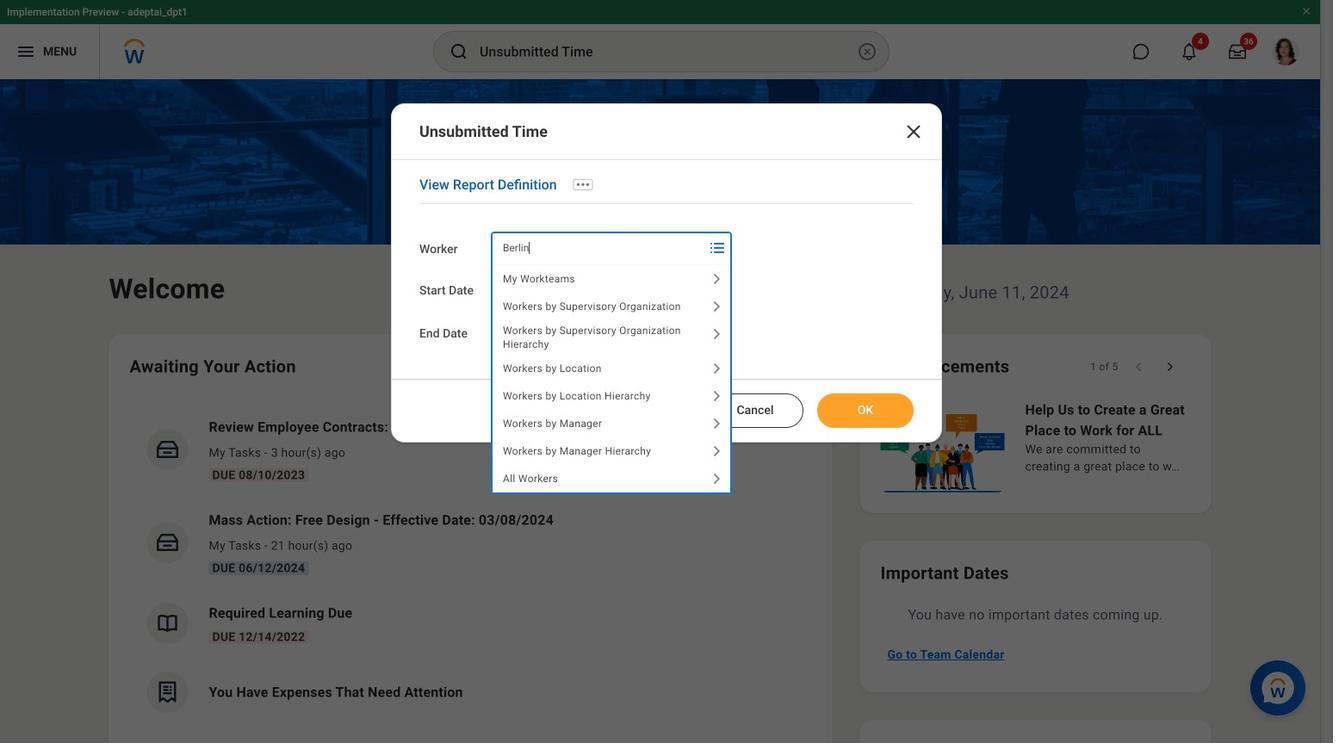 Task type: vqa. For each thing, say whether or not it's contained in the screenshot.
the no in the No Action 105
no



Task type: describe. For each thing, give the bounding box(es) containing it.
1 chevron right small image from the top
[[706, 269, 727, 289]]

notifications large image
[[1181, 43, 1198, 60]]

Search field
[[492, 232, 704, 263]]

profile logan mcneil element
[[1262, 33, 1310, 71]]

chevron left small image
[[1131, 358, 1148, 376]]

inbox large image
[[1229, 43, 1247, 60]]

prompts image
[[707, 238, 728, 258]]

1 inbox image from the top
[[155, 437, 180, 463]]



Task type: locate. For each thing, give the bounding box(es) containing it.
2 calendar image from the top
[[579, 323, 600, 344]]

1 vertical spatial inbox image
[[155, 530, 180, 556]]

2 group from the top
[[491, 316, 607, 350]]

main content
[[0, 79, 1321, 743]]

0 vertical spatial group
[[491, 273, 607, 307]]

1 group from the top
[[491, 273, 607, 307]]

2 chevron right small image from the top
[[706, 324, 727, 344]]

0 vertical spatial inbox image
[[155, 437, 180, 463]]

inbox image
[[155, 437, 180, 463], [155, 530, 180, 556]]

x image
[[904, 121, 924, 142]]

status
[[1091, 360, 1119, 374]]

4 chevron right small image from the top
[[706, 468, 727, 489]]

1 vertical spatial calendar image
[[579, 323, 600, 344]]

0 vertical spatial calendar image
[[579, 280, 600, 300]]

calendar image for first group from the bottom of the page
[[579, 323, 600, 344]]

1 vertical spatial group
[[491, 316, 607, 350]]

1 calendar image from the top
[[579, 280, 600, 300]]

banner
[[0, 0, 1321, 79]]

chevron right small image
[[706, 269, 727, 289], [706, 324, 727, 344], [706, 413, 727, 434], [706, 468, 727, 489]]

list
[[130, 403, 812, 727]]

calendar image
[[579, 280, 600, 300], [579, 323, 600, 344]]

dialog
[[391, 103, 942, 443]]

search image
[[449, 41, 470, 62]]

calendar image for 2nd group from the bottom
[[579, 280, 600, 300]]

close environment banner image
[[1302, 6, 1312, 16]]

chevron right small image
[[706, 296, 727, 317], [706, 358, 727, 379], [1162, 358, 1179, 376], [706, 386, 727, 406], [706, 441, 727, 462]]

2 inbox image from the top
[[155, 530, 180, 556]]

3 chevron right small image from the top
[[706, 413, 727, 434]]

x circle image
[[857, 41, 878, 62]]

book open image
[[155, 611, 180, 637]]

dashboard expenses image
[[155, 680, 180, 706]]

group
[[491, 273, 607, 307], [491, 316, 607, 350]]



